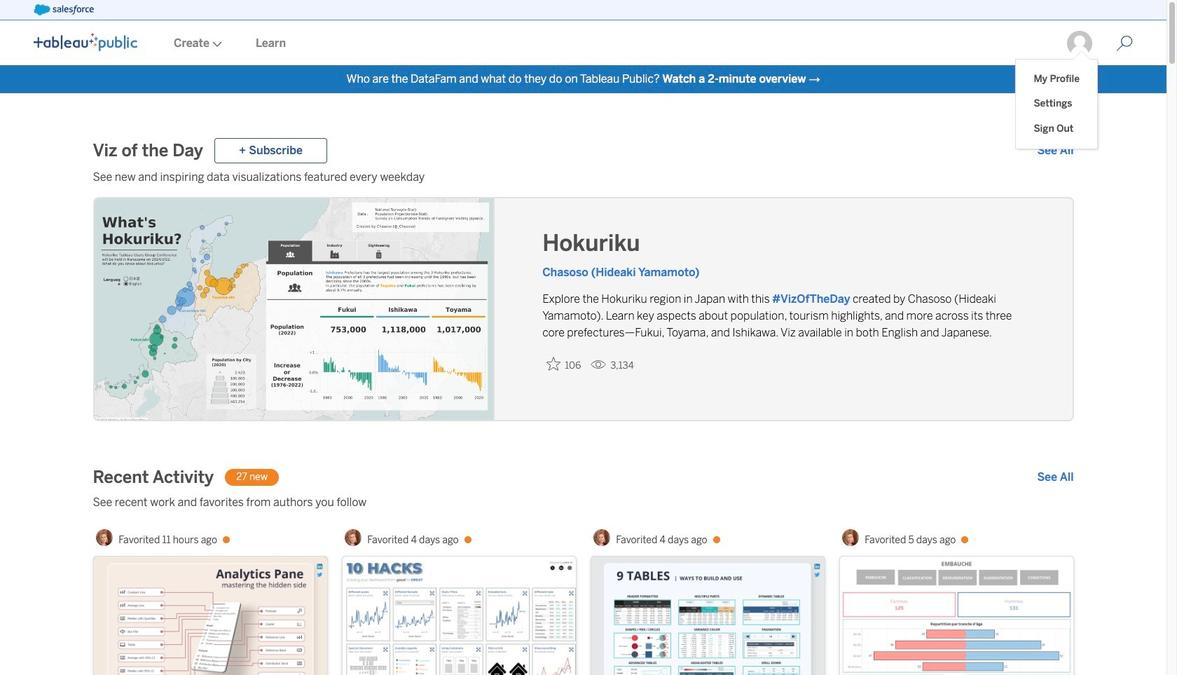 Task type: vqa. For each thing, say whether or not it's contained in the screenshot.
See All Recent Activity element
yes



Task type: locate. For each thing, give the bounding box(es) containing it.
see all recent activity element
[[1038, 469, 1074, 486]]

1 angela drucioc image from the left
[[96, 529, 113, 546]]

Add Favorite button
[[543, 353, 586, 376]]

1 horizontal spatial angela drucioc image
[[594, 529, 611, 546]]

see all viz of the day element
[[1038, 142, 1074, 159]]

see new and inspiring data visualizations featured every weekday element
[[93, 169, 1074, 186]]

2 angela drucioc image from the left
[[594, 529, 611, 546]]

0 horizontal spatial angela drucioc image
[[96, 529, 113, 546]]

recent activity heading
[[93, 466, 214, 489]]

dialog
[[1017, 50, 1098, 149]]

see recent work and favorites from authors you follow element
[[93, 494, 1074, 511]]

4 workbook thumbnail image from the left
[[840, 557, 1074, 675]]

angela drucioc image
[[96, 529, 113, 546], [594, 529, 611, 546]]

0 horizontal spatial angela drucioc image
[[345, 529, 362, 546]]

angela drucioc image
[[345, 529, 362, 546], [843, 529, 860, 546]]

go to search image
[[1100, 35, 1150, 52]]

workbook thumbnail image
[[94, 557, 327, 675], [342, 557, 576, 675], [591, 557, 825, 675], [840, 557, 1074, 675]]

1 horizontal spatial angela drucioc image
[[843, 529, 860, 546]]



Task type: describe. For each thing, give the bounding box(es) containing it.
2 angela drucioc image from the left
[[843, 529, 860, 546]]

add favorite image
[[547, 357, 561, 371]]

1 angela drucioc image from the left
[[345, 529, 362, 546]]

tara.schultz image
[[1066, 29, 1094, 57]]

viz of the day heading
[[93, 139, 203, 162]]

angela drucioc image for second workbook thumbnail from the right
[[594, 529, 611, 546]]

1 workbook thumbnail image from the left
[[94, 557, 327, 675]]

angela drucioc image for 1st workbook thumbnail
[[96, 529, 113, 546]]

2 workbook thumbnail image from the left
[[342, 557, 576, 675]]

3 workbook thumbnail image from the left
[[591, 557, 825, 675]]

tableau public viz of the day image
[[94, 198, 495, 423]]

logo image
[[34, 33, 137, 51]]

salesforce logo image
[[34, 4, 94, 15]]

list options menu
[[1017, 60, 1098, 149]]



